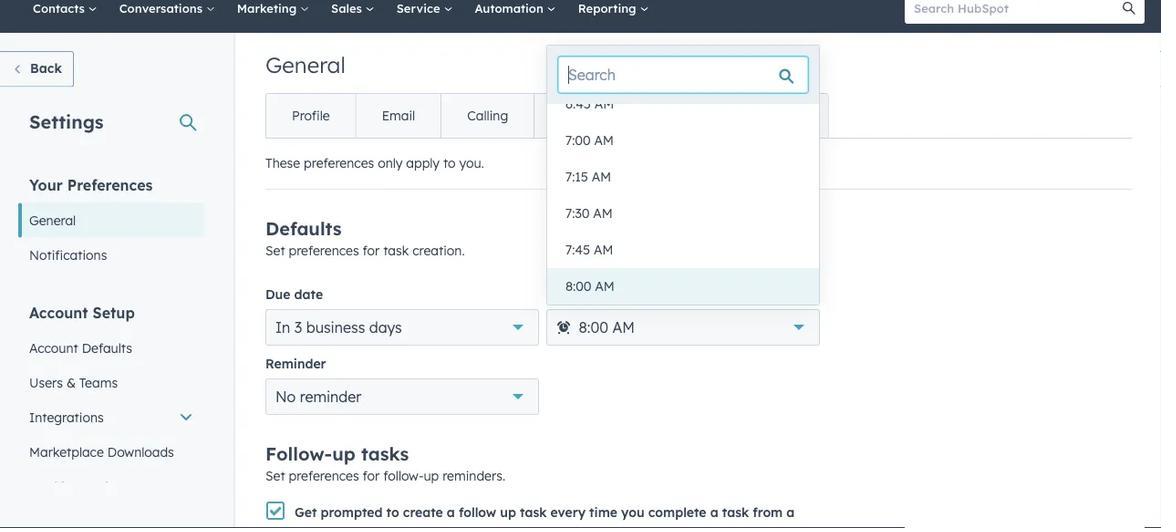 Task type: vqa. For each thing, say whether or not it's contained in the screenshot.
marketplaces ICON
no



Task type: describe. For each thing, give the bounding box(es) containing it.
integrations
[[29, 410, 104, 426]]

reporting link
[[567, 0, 660, 33]]

search button
[[1114, 0, 1145, 24]]

0 vertical spatial to
[[443, 156, 456, 172]]

create
[[403, 505, 443, 521]]

am for the 7:45 am button
[[594, 242, 614, 258]]

every
[[551, 505, 586, 521]]

back link
[[0, 52, 74, 88]]

7:30 am
[[566, 206, 613, 222]]

marketplace downloads
[[29, 444, 174, 460]]

7:00 am
[[566, 133, 614, 149]]

general link
[[18, 203, 204, 238]]

automation link
[[464, 0, 567, 33]]

no reminder button
[[266, 379, 539, 416]]

defaults inside "defaults set preferences for task creation."
[[266, 218, 342, 240]]

business
[[306, 319, 365, 337]]

set inside "defaults set preferences for task creation."
[[266, 243, 285, 259]]

0 vertical spatial preferences
[[304, 156, 374, 172]]

preferences inside "defaults set preferences for task creation."
[[289, 243, 359, 259]]

7:15 am button
[[547, 159, 819, 196]]

tracking
[[29, 479, 80, 495]]

1 horizontal spatial general
[[266, 52, 346, 79]]

security
[[753, 108, 802, 124]]

back
[[30, 61, 62, 77]]

complete
[[649, 505, 707, 521]]

3
[[295, 319, 302, 337]]

sales
[[331, 1, 366, 16]]

account setup
[[29, 304, 135, 322]]

due time
[[547, 287, 603, 303]]

your
[[29, 176, 63, 194]]

creation.
[[413, 243, 465, 259]]

follow
[[459, 505, 496, 521]]

marketing
[[237, 1, 300, 16]]

contacts
[[33, 1, 88, 16]]

7:45 am button
[[547, 232, 819, 269]]

profile
[[292, 108, 330, 124]]

reminder
[[300, 388, 362, 406]]

due date
[[266, 287, 323, 303]]

email link
[[356, 94, 441, 138]]

for inside "follow-up tasks set preferences for follow-up reminders."
[[363, 469, 380, 484]]

task inside "defaults set preferences for task creation."
[[383, 243, 409, 259]]

notifications link
[[18, 238, 204, 273]]

7:15
[[566, 169, 588, 185]]

tracking code
[[29, 479, 115, 495]]

8:00 am inside dropdown button
[[579, 319, 635, 337]]

these preferences only apply to you.
[[266, 156, 484, 172]]

conversations link
[[108, 0, 226, 33]]

you.
[[459, 156, 484, 172]]

7:30 am button
[[547, 196, 819, 232]]

preferences
[[67, 176, 153, 194]]

contacts link
[[22, 0, 108, 33]]

am for the 7:00 am "button"
[[594, 133, 614, 149]]

navigation containing profile
[[266, 94, 829, 139]]

in 3 business days
[[276, 319, 402, 337]]

am for 7:30 am "button"
[[593, 206, 613, 222]]

days
[[369, 319, 402, 337]]

grid grid
[[547, 86, 819, 305]]

users & teams
[[29, 375, 118, 391]]

view
[[317, 527, 346, 528]]

set inside "follow-up tasks set preferences for follow-up reminders."
[[266, 469, 285, 484]]

users & teams link
[[18, 366, 204, 401]]

search image
[[1123, 2, 1136, 15]]

1 horizontal spatial task
[[520, 505, 547, 521]]

downloads
[[107, 444, 174, 460]]

automation
[[475, 1, 547, 16]]

security link
[[727, 94, 828, 138]]

tracking code link
[[18, 470, 204, 505]]

your preferences element
[[18, 175, 204, 273]]

no
[[276, 388, 296, 406]]

general inside "link"
[[29, 213, 76, 229]]

settings
[[29, 110, 104, 133]]

7:00
[[566, 133, 591, 149]]

marketplace downloads link
[[18, 435, 204, 470]]

preferences inside "follow-up tasks set preferences for follow-up reminders."
[[289, 469, 359, 484]]

service
[[397, 1, 444, 16]]

email
[[382, 108, 415, 124]]

calling link
[[441, 94, 534, 138]]

8:00 am button
[[547, 310, 820, 346]]

follow-up tasks set preferences for follow-up reminders.
[[266, 443, 506, 484]]

follow-
[[266, 443, 332, 466]]

&
[[66, 375, 76, 391]]

6:45 am button
[[547, 86, 819, 123]]

up inside get prompted to create a follow up task every time you complete a task from a list view
[[500, 505, 516, 521]]

date
[[294, 287, 323, 303]]



Task type: locate. For each thing, give the bounding box(es) containing it.
only
[[378, 156, 403, 172]]

am for 8:00 am button
[[595, 279, 615, 295]]

0 vertical spatial 8:00 am
[[566, 279, 615, 295]]

preferences left only
[[304, 156, 374, 172]]

0 horizontal spatial task
[[383, 243, 409, 259]]

account setup element
[[18, 303, 204, 528]]

defaults up date
[[266, 218, 342, 240]]

8:00 inside button
[[566, 279, 592, 295]]

1 vertical spatial preferences
[[289, 243, 359, 259]]

reminders.
[[443, 469, 506, 484]]

a right complete
[[710, 505, 719, 521]]

1 horizontal spatial defaults
[[266, 218, 342, 240]]

1 for from the top
[[363, 243, 380, 259]]

account inside account defaults link
[[29, 340, 78, 356]]

0 vertical spatial up
[[332, 443, 356, 466]]

8:00 down '7:45'
[[566, 279, 592, 295]]

time left you
[[590, 505, 618, 521]]

2 vertical spatial up
[[500, 505, 516, 521]]

1 vertical spatial account
[[29, 340, 78, 356]]

7:45 am
[[566, 242, 614, 258]]

0 horizontal spatial a
[[447, 505, 455, 521]]

1 horizontal spatial to
[[443, 156, 456, 172]]

sales link
[[320, 0, 386, 33]]

1 horizontal spatial up
[[424, 469, 439, 484]]

account defaults
[[29, 340, 132, 356]]

2 set from the top
[[266, 469, 285, 484]]

defaults
[[266, 218, 342, 240], [82, 340, 132, 356]]

you
[[621, 505, 645, 521]]

general down 'your'
[[29, 213, 76, 229]]

8:00 am down 7:45 am
[[566, 279, 615, 295]]

task left creation. at the top of the page
[[383, 243, 409, 259]]

up
[[332, 443, 356, 466], [424, 469, 439, 484], [500, 505, 516, 521]]

8:00
[[566, 279, 592, 295], [579, 319, 609, 337]]

8:00 inside dropdown button
[[579, 319, 609, 337]]

no reminder
[[276, 388, 362, 406]]

7:45
[[566, 242, 590, 258]]

0 horizontal spatial defaults
[[82, 340, 132, 356]]

profile link
[[266, 94, 356, 138]]

6:45
[[566, 96, 591, 112]]

conversations
[[119, 1, 206, 16]]

am right '7:45'
[[594, 242, 614, 258]]

2 a from the left
[[710, 505, 719, 521]]

get prompted to create a follow up task every time you complete a task from a list view
[[295, 505, 795, 528]]

1 vertical spatial set
[[266, 469, 285, 484]]

0 vertical spatial set
[[266, 243, 285, 259]]

7:00 am button
[[547, 123, 819, 159]]

teams
[[79, 375, 118, 391]]

due down '7:45'
[[547, 287, 572, 303]]

due left date
[[266, 287, 291, 303]]

am inside the 7:00 am "button"
[[594, 133, 614, 149]]

reporting
[[578, 1, 640, 16]]

calendar
[[560, 108, 615, 124]]

integrations button
[[18, 401, 204, 435]]

code
[[84, 479, 115, 495]]

1 horizontal spatial a
[[710, 505, 719, 521]]

1 account from the top
[[29, 304, 88, 322]]

account for account setup
[[29, 304, 88, 322]]

am down 8:00 am button
[[613, 319, 635, 337]]

2 horizontal spatial a
[[787, 505, 795, 521]]

reminder
[[266, 356, 326, 372]]

defaults inside account setup element
[[82, 340, 132, 356]]

defaults set preferences for task creation.
[[266, 218, 465, 259]]

to left you.
[[443, 156, 456, 172]]

for inside "defaults set preferences for task creation."
[[363, 243, 380, 259]]

1 horizontal spatial due
[[547, 287, 572, 303]]

navigation
[[266, 94, 829, 139]]

2 account from the top
[[29, 340, 78, 356]]

1 vertical spatial defaults
[[82, 340, 132, 356]]

0 vertical spatial general
[[266, 52, 346, 79]]

a left follow
[[447, 505, 455, 521]]

1 vertical spatial 8:00
[[579, 319, 609, 337]]

to left create
[[386, 505, 399, 521]]

up up create
[[424, 469, 439, 484]]

tasks
[[667, 108, 701, 124]]

8:00 am inside button
[[566, 279, 615, 295]]

set
[[266, 243, 285, 259], [266, 469, 285, 484]]

set up due date
[[266, 243, 285, 259]]

1 vertical spatial general
[[29, 213, 76, 229]]

am right the 7:00
[[594, 133, 614, 149]]

am inside 8:00 am button
[[595, 279, 615, 295]]

8:00 am down due time
[[579, 319, 635, 337]]

service link
[[386, 0, 464, 33]]

time inside get prompted to create a follow up task every time you complete a task from a list view
[[590, 505, 618, 521]]

preferences up date
[[289, 243, 359, 259]]

am inside 7:15 am button
[[592, 169, 611, 185]]

Search HubSpot search field
[[905, 0, 1129, 24]]

a right from
[[787, 505, 795, 521]]

task left every
[[520, 505, 547, 521]]

0 horizontal spatial to
[[386, 505, 399, 521]]

am down 7:45 am
[[595, 279, 615, 295]]

0 vertical spatial account
[[29, 304, 88, 322]]

1 vertical spatial to
[[386, 505, 399, 521]]

1 due from the left
[[266, 287, 291, 303]]

1 vertical spatial time
[[590, 505, 618, 521]]

account defaults link
[[18, 331, 204, 366]]

1 set from the top
[[266, 243, 285, 259]]

6:45 am
[[566, 96, 614, 112]]

Search search field
[[558, 57, 808, 94]]

tasks link
[[640, 94, 727, 138]]

am for 7:15 am button
[[592, 169, 611, 185]]

8:00 am
[[566, 279, 615, 295], [579, 319, 635, 337]]

in 3 business days button
[[266, 310, 539, 346]]

am for 6:45 am button
[[595, 96, 614, 112]]

these
[[266, 156, 300, 172]]

for left creation. at the top of the page
[[363, 243, 380, 259]]

due for due date
[[266, 287, 291, 303]]

7:15 am
[[566, 169, 611, 185]]

1 vertical spatial up
[[424, 469, 439, 484]]

0 vertical spatial defaults
[[266, 218, 342, 240]]

for
[[363, 243, 380, 259], [363, 469, 380, 484]]

2 vertical spatial preferences
[[289, 469, 359, 484]]

up left tasks
[[332, 443, 356, 466]]

due for due time
[[547, 287, 572, 303]]

calendar link
[[534, 94, 640, 138]]

2 for from the top
[[363, 469, 380, 484]]

calling
[[467, 108, 508, 124]]

1 a from the left
[[447, 505, 455, 521]]

time down 7:45 am
[[575, 287, 603, 303]]

0 horizontal spatial due
[[266, 287, 291, 303]]

0 horizontal spatial general
[[29, 213, 76, 229]]

task left from
[[722, 505, 749, 521]]

for down tasks
[[363, 469, 380, 484]]

up right follow
[[500, 505, 516, 521]]

account up account defaults
[[29, 304, 88, 322]]

list
[[295, 527, 313, 528]]

notifications
[[29, 247, 107, 263]]

task
[[383, 243, 409, 259], [520, 505, 547, 521], [722, 505, 749, 521]]

to inside get prompted to create a follow up task every time you complete a task from a list view
[[386, 505, 399, 521]]

7:30
[[566, 206, 590, 222]]

am inside 6:45 am button
[[595, 96, 614, 112]]

account
[[29, 304, 88, 322], [29, 340, 78, 356]]

2 horizontal spatial up
[[500, 505, 516, 521]]

account up users
[[29, 340, 78, 356]]

time
[[575, 287, 603, 303], [590, 505, 618, 521]]

8:00 am button
[[547, 269, 819, 305]]

am right 6:45
[[595, 96, 614, 112]]

am inside 8:00 am dropdown button
[[613, 319, 635, 337]]

your preferences
[[29, 176, 153, 194]]

tasks
[[361, 443, 409, 466]]

am right the '7:15'
[[592, 169, 611, 185]]

defaults up the users & teams link
[[82, 340, 132, 356]]

prompted
[[321, 505, 383, 521]]

8:00 down due time
[[579, 319, 609, 337]]

am inside the 7:45 am button
[[594, 242, 614, 258]]

due
[[266, 287, 291, 303], [547, 287, 572, 303]]

0 vertical spatial for
[[363, 243, 380, 259]]

1 vertical spatial 8:00 am
[[579, 319, 635, 337]]

3 a from the left
[[787, 505, 795, 521]]

general up 'profile'
[[266, 52, 346, 79]]

a
[[447, 505, 455, 521], [710, 505, 719, 521], [787, 505, 795, 521]]

setup
[[93, 304, 135, 322]]

preferences down follow-
[[289, 469, 359, 484]]

0 vertical spatial time
[[575, 287, 603, 303]]

2 horizontal spatial task
[[722, 505, 749, 521]]

0 vertical spatial 8:00
[[566, 279, 592, 295]]

2 due from the left
[[547, 287, 572, 303]]

am inside 7:30 am "button"
[[593, 206, 613, 222]]

follow-
[[383, 469, 424, 484]]

get
[[295, 505, 317, 521]]

account for account defaults
[[29, 340, 78, 356]]

in
[[276, 319, 290, 337]]

marketing link
[[226, 0, 320, 33]]

am right 7:30
[[593, 206, 613, 222]]

set down follow-
[[266, 469, 285, 484]]

preferences
[[304, 156, 374, 172], [289, 243, 359, 259], [289, 469, 359, 484]]

1 vertical spatial for
[[363, 469, 380, 484]]

users
[[29, 375, 63, 391]]

marketplace
[[29, 444, 104, 460]]

apply
[[406, 156, 440, 172]]

0 horizontal spatial up
[[332, 443, 356, 466]]

from
[[753, 505, 783, 521]]



